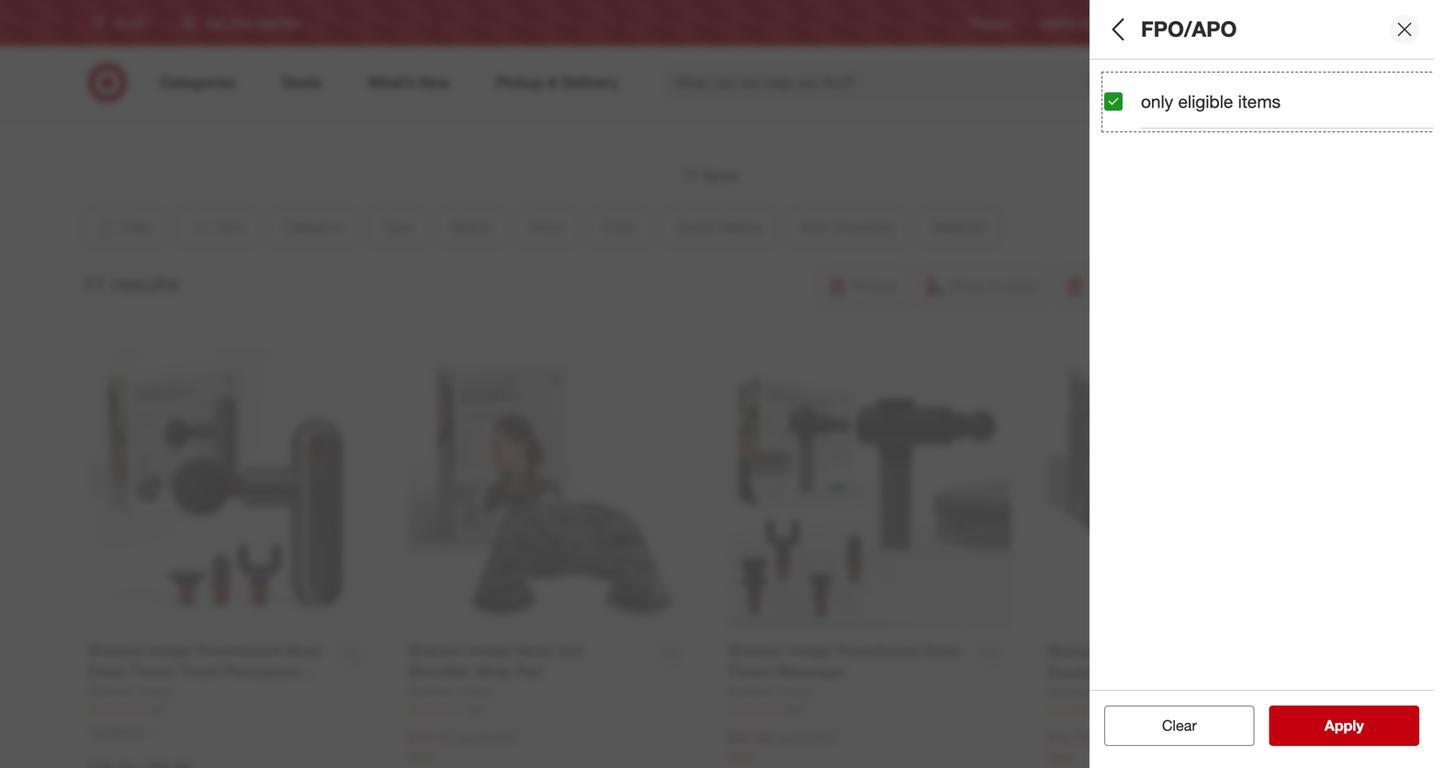 Task type: locate. For each thing, give the bounding box(es) containing it.
0 horizontal spatial reg
[[456, 730, 475, 746]]

2 horizontal spatial reg
[[1096, 731, 1114, 747]]

0 horizontal spatial sale
[[408, 749, 434, 765]]

1 vertical spatial items
[[703, 167, 738, 185]]

2 horizontal spatial sale
[[1048, 750, 1073, 766]]

0 vertical spatial items
[[1238, 91, 1281, 112]]

brand button
[[1104, 56, 1421, 120]]

144 link
[[408, 700, 691, 716]]

0 horizontal spatial 17
[[82, 271, 105, 297]]

see results
[[1306, 717, 1384, 735]]

sale for 231
[[728, 749, 753, 765]]

reg for 144
[[456, 730, 475, 746]]

all filters
[[1104, 16, 1193, 42]]

0 horizontal spatial items
[[703, 167, 738, 185]]

results inside button
[[1336, 717, 1384, 735]]

1 vertical spatial results
[[1336, 717, 1384, 735]]

1 clear from the left
[[1153, 717, 1188, 735]]

1 horizontal spatial $14.99
[[1118, 731, 1156, 747]]

$12.74 for 144
[[408, 729, 452, 746]]

target circle link
[[1195, 15, 1257, 31]]

only
[[1141, 91, 1174, 112]]

clear inside fpo/apo 'dialog'
[[1162, 717, 1197, 735]]

ad
[[1079, 16, 1093, 30]]

clear inside 'all filters' dialog
[[1153, 717, 1188, 735]]

reg down 144
[[456, 730, 475, 746]]

17
[[682, 167, 698, 185], [82, 271, 105, 297]]

$84.99
[[728, 729, 772, 746]]

reg
[[456, 730, 475, 746], [776, 730, 795, 746], [1096, 731, 1114, 747]]

weekly ad link
[[1041, 15, 1093, 31]]

1 horizontal spatial $12.74
[[1048, 729, 1092, 747]]

items inside fpo/apo 'dialog'
[[1238, 91, 1281, 112]]

1 horizontal spatial $12.74 reg $14.99 sale
[[1048, 729, 1156, 766]]

$14.99
[[478, 730, 517, 746], [1118, 731, 1156, 747]]

results
[[111, 271, 179, 297], [1336, 717, 1384, 735]]

2 clear from the left
[[1162, 717, 1197, 735]]

146
[[1105, 702, 1123, 716]]

items
[[1238, 91, 1281, 112], [703, 167, 738, 185]]

0 horizontal spatial $12.74 reg $14.99 sale
[[408, 729, 517, 765]]

search button
[[1108, 62, 1152, 107]]

circle
[[1229, 16, 1257, 30]]

0 horizontal spatial $12.74
[[408, 729, 452, 746]]

sale
[[408, 749, 434, 765], [728, 749, 753, 765], [1048, 750, 1073, 766]]

144
[[465, 701, 484, 715]]

reg down 231
[[776, 730, 795, 746]]

clear for clear all
[[1153, 717, 1188, 735]]

only eligible items checkbox
[[1104, 92, 1123, 111]]

eligible
[[1178, 91, 1233, 112]]

reg for 231
[[776, 730, 795, 746]]

see results button
[[1269, 706, 1420, 746]]

all
[[1104, 16, 1130, 42]]

17 items
[[682, 167, 738, 185]]

fpo/apo
[[1141, 16, 1237, 42]]

reg inside $84.99 reg $99.99 sale
[[776, 730, 795, 746]]

sale inside $84.99 reg $99.99 sale
[[728, 749, 753, 765]]

$12.74 reg $14.99 sale
[[408, 729, 517, 765], [1048, 729, 1156, 766]]

0 horizontal spatial results
[[111, 271, 179, 297]]

$12.74 reg $14.99 sale for 146
[[1048, 729, 1156, 766]]

$84.99 reg $99.99 sale
[[728, 729, 837, 765]]

weekly
[[1041, 16, 1076, 30]]

1 horizontal spatial 17
[[682, 167, 698, 185]]

redcard link
[[1122, 15, 1166, 31]]

reg down 146
[[1096, 731, 1114, 747]]

115
[[146, 701, 164, 715]]

0 horizontal spatial $14.99
[[478, 730, 517, 746]]

$14.99 down 146
[[1118, 731, 1156, 747]]

1 horizontal spatial sale
[[728, 749, 753, 765]]

$14.99 down 144
[[478, 730, 517, 746]]

$99.99
[[798, 730, 837, 746]]

clear all
[[1153, 717, 1206, 735]]

results for see results
[[1336, 717, 1384, 735]]

clear
[[1153, 717, 1188, 735], [1162, 717, 1197, 735]]

0 vertical spatial 17
[[682, 167, 698, 185]]

1 horizontal spatial reg
[[776, 730, 795, 746]]

$12.74
[[408, 729, 452, 746], [1048, 729, 1092, 747]]

1 horizontal spatial items
[[1238, 91, 1281, 112]]

clear for clear
[[1162, 717, 1197, 735]]

0 vertical spatial results
[[111, 271, 179, 297]]

$12.74 reg $14.99 sale down 144
[[408, 729, 517, 765]]

1 horizontal spatial results
[[1336, 717, 1384, 735]]

1 vertical spatial 17
[[82, 271, 105, 297]]

$12.74 reg $14.99 sale down 146
[[1048, 729, 1156, 766]]



Task type: describe. For each thing, give the bounding box(es) containing it.
clear button
[[1104, 706, 1255, 746]]

search
[[1108, 75, 1152, 93]]

see
[[1306, 717, 1332, 735]]

17 for 17 results
[[82, 271, 105, 297]]

$14.99 for 146
[[1118, 731, 1156, 747]]

clear all button
[[1104, 706, 1255, 746]]

146 link
[[1048, 701, 1332, 717]]

231
[[785, 701, 804, 715]]

results for 17 results
[[111, 271, 179, 297]]

only eligible items
[[1141, 91, 1281, 112]]

reg for 146
[[1096, 731, 1114, 747]]

$12.74 for 146
[[1048, 729, 1092, 747]]

apply
[[1325, 717, 1364, 735]]

$12.74 reg $14.99 sale for 144
[[408, 729, 517, 765]]

filters
[[1136, 16, 1193, 42]]

115 link
[[89, 700, 372, 716]]

sale for 146
[[1048, 750, 1073, 766]]

all
[[1192, 717, 1206, 735]]

redcard
[[1122, 16, 1166, 30]]

231 link
[[728, 700, 1011, 716]]

sale for 144
[[408, 749, 434, 765]]

registry
[[970, 16, 1011, 30]]

brand
[[1104, 75, 1155, 96]]

17 results
[[82, 271, 179, 297]]

fpo/apo dialog
[[1090, 0, 1434, 768]]

17 for 17 items
[[682, 167, 698, 185]]

What can we help you find? suggestions appear below search field
[[663, 62, 1121, 103]]

weekly ad
[[1041, 16, 1093, 30]]

registry link
[[970, 15, 1011, 31]]

all filters dialog
[[1090, 0, 1434, 768]]

apply button
[[1269, 706, 1420, 746]]

target
[[1195, 16, 1226, 30]]

target circle
[[1195, 16, 1257, 30]]

$14.99 for 144
[[478, 730, 517, 746]]



Task type: vqa. For each thing, say whether or not it's contained in the screenshot.
RedCard
yes



